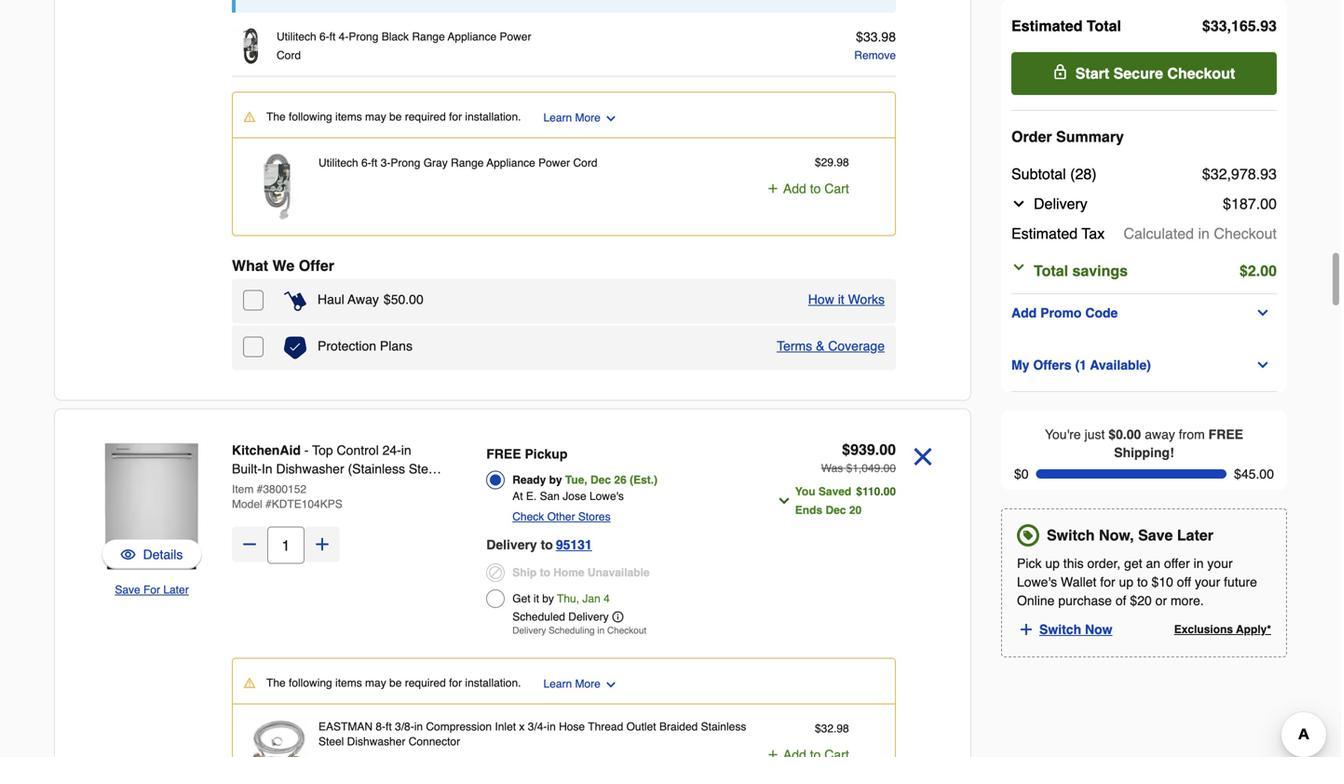 Task type: locate. For each thing, give the bounding box(es) containing it.
.00 down $ 32,978 . 93
[[1256, 195, 1277, 212]]

purchase
[[1059, 594, 1112, 608]]

offer
[[299, 257, 334, 274]]

checkout down 33,165
[[1168, 65, 1236, 82]]

0 vertical spatial learn
[[544, 111, 572, 124]]

1 vertical spatial learn
[[544, 678, 572, 691]]

0 horizontal spatial steel
[[319, 735, 344, 749]]

2 vertical spatial for
[[449, 677, 462, 690]]

0 horizontal spatial dec
[[591, 474, 611, 487]]

1 horizontal spatial free
[[1209, 427, 1244, 442]]

switch for switch now, save later
[[1047, 527, 1095, 544]]

6-ft 3-prong gray range appliance power cord image
[[244, 153, 311, 220]]

0 horizontal spatial up
[[1046, 556, 1060, 571]]

following for utilitech
[[289, 110, 332, 123]]

be for utilitech
[[389, 110, 402, 123]]

to left cart
[[810, 181, 821, 196]]

for
[[449, 110, 462, 123], [1100, 575, 1116, 590], [449, 677, 462, 690]]

installation. up inlet
[[465, 677, 521, 690]]

dishwasher down 8-
[[347, 735, 406, 749]]

following
[[289, 110, 332, 123], [289, 677, 332, 690]]

may
[[365, 110, 386, 123], [365, 677, 386, 690]]

1 vertical spatial steel
[[319, 735, 344, 749]]

&
[[816, 339, 825, 354]]

$ 32,978 . 93
[[1203, 165, 1277, 183]]

later
[[1177, 527, 1214, 544], [163, 584, 189, 597]]

1 horizontal spatial dishwasher
[[347, 735, 406, 749]]

0 vertical spatial 93
[[1261, 17, 1277, 34]]

lowe's up "online"
[[1017, 575, 1057, 590]]

save left for at the left bottom
[[115, 584, 140, 597]]

now,
[[1099, 527, 1134, 544]]

0 vertical spatial dec
[[591, 474, 611, 487]]

be up 3/8-
[[389, 677, 402, 690]]

be
[[389, 110, 402, 123], [389, 677, 402, 690]]

0 vertical spatial appliance
[[448, 30, 497, 43]]

dishwasher inside top control 24-in built-in dishwasher (stainless steel with printshield finish), 47-dba
[[276, 462, 344, 477]]

chevron down image
[[604, 112, 617, 125], [1256, 306, 1271, 320], [1256, 358, 1271, 373], [777, 494, 792, 509], [604, 679, 617, 692]]

.00 up 110 in the right bottom of the page
[[881, 462, 896, 475]]

1 horizontal spatial power
[[539, 157, 570, 170]]

dec left 26
[[591, 474, 611, 487]]

later up offer
[[1177, 527, 1214, 544]]

1 horizontal spatial range
[[451, 157, 484, 170]]

0 vertical spatial items
[[335, 110, 362, 123]]

1 vertical spatial installation.
[[465, 677, 521, 690]]

1 estimated from the top
[[1012, 17, 1083, 34]]

the following items may be required for installation. for utilitech
[[266, 110, 521, 123]]

exclusions
[[1174, 623, 1234, 636]]

1 vertical spatial may
[[365, 677, 386, 690]]

switch down "online"
[[1040, 622, 1082, 637]]

lowe's down 26
[[590, 490, 624, 503]]

delivery for delivery to 95131
[[487, 538, 537, 552]]

later right for at the left bottom
[[163, 584, 189, 597]]

0 vertical spatial estimated
[[1012, 17, 1083, 34]]

chevron down image down estimated tax on the right
[[1012, 260, 1027, 275]]

by left thu,
[[542, 592, 554, 606]]

0 horizontal spatial add
[[783, 181, 807, 196]]

the following items may be required for installation. up 3-
[[266, 110, 521, 123]]

delivery down scheduled
[[513, 626, 546, 636]]

cord inside "utilitech 6-ft 4-prong black range appliance power cord"
[[277, 49, 301, 62]]

range for gray
[[451, 157, 484, 170]]

to
[[810, 181, 821, 196], [541, 538, 553, 552], [540, 566, 550, 579], [1137, 575, 1148, 590]]

1 required from the top
[[405, 110, 446, 123]]

1 vertical spatial estimated
[[1012, 225, 1078, 242]]

for for 6-ft 3-prong gray range appliance power cord
[[449, 110, 462, 123]]

san
[[540, 490, 560, 503]]

dec
[[591, 474, 611, 487], [826, 504, 846, 517]]

2 may from the top
[[365, 677, 386, 690]]

2 the from the top
[[266, 677, 286, 690]]

to left 95131 button
[[541, 538, 553, 552]]

2 required from the top
[[405, 677, 446, 690]]

0 horizontal spatial dishwasher
[[276, 462, 344, 477]]

start
[[1076, 65, 1110, 82]]

8-ft 3/8-in compression inlet x 3/4-in hose thread outlet braided stainless steel dishwasher connector image
[[244, 720, 311, 757]]

ft left 4-
[[329, 30, 336, 43]]

1 vertical spatial by
[[542, 592, 554, 606]]

0 horizontal spatial lowe's
[[590, 490, 624, 503]]

$20
[[1130, 594, 1152, 608]]

(1
[[1075, 358, 1087, 373]]

ft for 4-
[[329, 30, 336, 43]]

1 may from the top
[[365, 110, 386, 123]]

1 vertical spatial utilitech
[[319, 157, 358, 170]]

more
[[575, 111, 601, 124], [575, 678, 601, 691]]

6- inside "utilitech 6-ft 4-prong black range appliance power cord"
[[320, 30, 329, 43]]

0 vertical spatial switch
[[1047, 527, 1095, 544]]

how it works button
[[808, 290, 885, 309]]

.00 down 1,049
[[881, 485, 896, 498]]

0 vertical spatial prong
[[349, 30, 379, 43]]

plus image down "online"
[[1018, 622, 1035, 638]]

in inside pick up this order, get an offer in your lowe's wallet for up to $10 off your future online purchase of $20 or more.
[[1194, 556, 1204, 571]]

1 horizontal spatial add
[[1012, 306, 1037, 320]]

98 for $ 29 . 98
[[837, 156, 849, 169]]

item #3800152 model #kdte104kps
[[232, 483, 343, 511]]

2 learn from the top
[[544, 678, 572, 691]]

2 installation. from the top
[[465, 677, 521, 690]]

plus image left add to cart
[[767, 182, 780, 195]]

inlet
[[495, 721, 516, 734]]

add item to cart element down 32
[[783, 746, 849, 757]]

1 be from the top
[[389, 110, 402, 123]]

1 vertical spatial dishwasher
[[347, 735, 406, 749]]

estimated left tax
[[1012, 225, 1078, 242]]

more.
[[1171, 594, 1204, 608]]

free up ready
[[487, 447, 521, 462]]

1 vertical spatial required
[[405, 677, 446, 690]]

following right warning icon
[[289, 110, 332, 123]]

1 following from the top
[[289, 110, 332, 123]]

option group
[[487, 441, 745, 641]]

plus image
[[767, 182, 780, 195], [313, 535, 332, 554], [1018, 622, 1035, 638]]

free inside the free shipping!
[[1209, 427, 1244, 442]]

1 horizontal spatial it
[[838, 292, 845, 307]]

1 vertical spatial save
[[115, 584, 140, 597]]

option group containing free pickup
[[487, 441, 745, 641]]

93 right 33,165
[[1261, 17, 1277, 34]]

1 horizontal spatial plus image
[[767, 182, 780, 195]]

free pickup
[[487, 447, 568, 462]]

dishwasher
[[276, 462, 344, 477], [347, 735, 406, 749]]

total down estimated tax on the right
[[1034, 262, 1069, 279]]

add left promo
[[1012, 306, 1037, 320]]

0 vertical spatial ft
[[329, 30, 336, 43]]

just
[[1085, 427, 1105, 442]]

0 vertical spatial lowe's
[[590, 490, 624, 503]]

e.
[[526, 490, 537, 503]]

2 93 from the top
[[1261, 165, 1277, 183]]

1 vertical spatial it
[[534, 592, 539, 606]]

summary
[[1056, 128, 1124, 145]]

ft for 3-
[[371, 157, 378, 170]]

details button
[[102, 540, 202, 570], [121, 545, 183, 564]]

1 horizontal spatial utilitech
[[319, 157, 358, 170]]

may up 3-
[[365, 110, 386, 123]]

1 the from the top
[[266, 110, 286, 123]]

0 vertical spatial cord
[[277, 49, 301, 62]]

0 vertical spatial chevron down image
[[1012, 197, 1027, 211]]

1 vertical spatial prong
[[391, 157, 420, 170]]

it inside how it works button
[[838, 292, 845, 307]]

at e. san jose lowe's check other stores
[[513, 490, 624, 524]]

1 93 from the top
[[1261, 17, 1277, 34]]

in right offer
[[1194, 556, 1204, 571]]

2 vertical spatial ft
[[386, 721, 392, 734]]

we
[[273, 257, 295, 274]]

required up 3/8-
[[405, 677, 446, 690]]

$ inside you saved $ 110 .00 ends dec 20
[[856, 485, 863, 498]]

0 horizontal spatial 6-
[[320, 30, 329, 43]]

following up eastman at the left of the page
[[289, 677, 332, 690]]

checkout down 187
[[1214, 225, 1277, 242]]

with
[[232, 480, 255, 495]]

0 vertical spatial free
[[1209, 427, 1244, 442]]

1 chevron down image from the top
[[1012, 197, 1027, 211]]

chevron down image for total savings
[[1012, 260, 1027, 275]]

0 vertical spatial 98
[[837, 156, 849, 169]]

1 horizontal spatial later
[[1177, 527, 1214, 544]]

. for 32,978
[[1256, 165, 1261, 183]]

1 learn from the top
[[544, 111, 572, 124]]

items up eastman at the left of the page
[[335, 677, 362, 690]]

0 vertical spatial utilitech
[[277, 30, 316, 43]]

for up compression
[[449, 677, 462, 690]]

checkout inside option group
[[607, 626, 647, 636]]

power inside "utilitech 6-ft 4-prong black range appliance power cord"
[[500, 30, 531, 43]]

or
[[1156, 594, 1167, 608]]

utilitech right 6-ft 4-prong black range appliance power cord image
[[277, 30, 316, 43]]

98 right 32
[[837, 722, 849, 735]]

delivery for delivery
[[1034, 195, 1088, 212]]

ft left 3/8-
[[386, 721, 392, 734]]

add item to cart element containing add to cart
[[783, 179, 849, 198]]

1,049
[[853, 462, 881, 475]]

in left hose
[[547, 721, 556, 734]]

for down order,
[[1100, 575, 1116, 590]]

2 more from the top
[[575, 678, 601, 691]]

0 vertical spatial be
[[389, 110, 402, 123]]

1 horizontal spatial lowe's
[[1017, 575, 1057, 590]]

up left this
[[1046, 556, 1060, 571]]

item
[[232, 483, 254, 496]]

1 horizontal spatial cord
[[573, 157, 598, 170]]

warning image
[[244, 678, 255, 689]]

learn
[[544, 111, 572, 124], [544, 678, 572, 691]]

add item to cart element for $ 32 . 98
[[783, 746, 849, 757]]

steel up dba
[[409, 462, 439, 477]]

0 vertical spatial the following items may be required for installation.
[[266, 110, 521, 123]]

1 vertical spatial lowe's
[[1017, 575, 1057, 590]]

utilitech inside "utilitech 6-ft 4-prong black range appliance power cord"
[[277, 30, 316, 43]]

delivery for delivery scheduling in checkout
[[513, 626, 546, 636]]

checkout
[[1168, 65, 1236, 82], [1214, 225, 1277, 242], [607, 626, 647, 636]]

0 vertical spatial 6-
[[320, 30, 329, 43]]

ready
[[513, 474, 546, 487]]

the right warning icon
[[266, 110, 286, 123]]

in up the connector
[[414, 721, 423, 734]]

pick up this order, get an offer in your lowe's wallet for up to $10 off your future online purchase of $20 or more.
[[1017, 556, 1258, 608]]

1 items from the top
[[335, 110, 362, 123]]

add item to cart element down 29
[[783, 179, 849, 198]]

1 horizontal spatial dec
[[826, 504, 846, 517]]

2 horizontal spatial ft
[[386, 721, 392, 734]]

1 vertical spatial switch
[[1040, 622, 1082, 637]]

to for home
[[540, 566, 550, 579]]

items down 4-
[[335, 110, 362, 123]]

delivery up estimated tax on the right
[[1034, 195, 1088, 212]]

dec down saved
[[826, 504, 846, 517]]

93 up $ 187 .00
[[1261, 165, 1277, 183]]

total up start
[[1087, 17, 1122, 34]]

1 vertical spatial cord
[[573, 157, 598, 170]]

0 horizontal spatial it
[[534, 592, 539, 606]]

2 following from the top
[[289, 677, 332, 690]]

0 vertical spatial required
[[405, 110, 446, 123]]

95131
[[556, 538, 592, 552]]

prong inside "utilitech 6-ft 4-prong black range appliance power cord"
[[349, 30, 379, 43]]

installation. up utilitech 6-ft 3-prong gray range appliance power cord
[[465, 110, 521, 123]]

1 horizontal spatial steel
[[409, 462, 439, 477]]

110
[[863, 485, 881, 498]]

info image
[[613, 612, 624, 623]]

to up the $20
[[1137, 575, 1148, 590]]

required up gray
[[405, 110, 446, 123]]

0 horizontal spatial power
[[500, 30, 531, 43]]

what
[[232, 257, 268, 274]]

2 the following items may be required for installation. from the top
[[266, 677, 521, 690]]

remove button
[[855, 46, 896, 65]]

50
[[391, 292, 405, 307]]

add item to cart element
[[783, 179, 849, 198], [783, 746, 849, 757]]

steel down eastman at the left of the page
[[319, 735, 344, 749]]

0 vertical spatial range
[[412, 30, 445, 43]]

2 vertical spatial plus image
[[1018, 622, 1035, 638]]

by
[[549, 474, 562, 487], [542, 592, 554, 606]]

939
[[851, 441, 875, 458]]

1 add item to cart element from the top
[[783, 179, 849, 198]]

1 vertical spatial chevron down image
[[1012, 260, 1027, 275]]

0 horizontal spatial utilitech
[[277, 30, 316, 43]]

0 vertical spatial checkout
[[1168, 65, 1236, 82]]

be up 3-
[[389, 110, 402, 123]]

.00
[[1256, 195, 1277, 212], [1256, 262, 1277, 279], [405, 292, 424, 307], [875, 441, 896, 458], [881, 462, 896, 475], [881, 485, 896, 498]]

the right warning image
[[266, 677, 286, 690]]

delivery up ship
[[487, 538, 537, 552]]

free shipping!
[[1114, 427, 1244, 460]]

prong
[[349, 30, 379, 43], [391, 157, 420, 170]]

free for free pickup
[[487, 447, 521, 462]]

1 vertical spatial later
[[163, 584, 189, 597]]

6- left 3-
[[361, 157, 371, 170]]

items
[[335, 110, 362, 123], [335, 677, 362, 690]]

2 learn more from the top
[[544, 678, 601, 691]]

order summary
[[1012, 128, 1124, 145]]

0 vertical spatial more
[[575, 111, 601, 124]]

ft left 3-
[[371, 157, 378, 170]]

range inside "utilitech 6-ft 4-prong black range appliance power cord"
[[412, 30, 445, 43]]

1 horizontal spatial up
[[1119, 575, 1134, 590]]

estimated for estimated total
[[1012, 17, 1083, 34]]

away
[[348, 292, 379, 307]]

2 estimated from the top
[[1012, 225, 1078, 242]]

unavailable
[[588, 566, 650, 579]]

1 horizontal spatial save
[[1138, 527, 1173, 544]]

items for utilitech
[[335, 110, 362, 123]]

2 vertical spatial checkout
[[607, 626, 647, 636]]

prong left "black"
[[349, 30, 379, 43]]

the following items may be required for installation. up 3/8-
[[266, 677, 521, 690]]

up up of
[[1119, 575, 1134, 590]]

outlet
[[627, 721, 656, 734]]

utilitech
[[277, 30, 316, 43], [319, 157, 358, 170]]

1 vertical spatial total
[[1034, 262, 1069, 279]]

estimated tax
[[1012, 225, 1105, 242]]

power
[[500, 30, 531, 43], [539, 157, 570, 170]]

saved
[[819, 485, 852, 498]]

ft inside "utilitech 6-ft 4-prong black range appliance power cord"
[[329, 30, 336, 43]]

for inside pick up this order, get an offer in your lowe's wallet for up to $10 off your future online purchase of $20 or more.
[[1100, 575, 1116, 590]]

in inside top control 24-in built-in dishwasher (stainless steel with printshield finish), 47-dba
[[401, 443, 411, 458]]

1 vertical spatial free
[[487, 447, 521, 462]]

appliance for black
[[448, 30, 497, 43]]

by up san
[[549, 474, 562, 487]]

6- left 4-
[[320, 30, 329, 43]]

may up 8-
[[365, 677, 386, 690]]

0 horizontal spatial ft
[[329, 30, 336, 43]]

checkout inside button
[[1168, 65, 1236, 82]]

switch up this
[[1047, 527, 1095, 544]]

add left cart
[[783, 181, 807, 196]]

0 vertical spatial save
[[1138, 527, 1173, 544]]

1 installation. from the top
[[465, 110, 521, 123]]

stainless
[[701, 721, 746, 734]]

1 vertical spatial appliance
[[487, 157, 535, 170]]

2 chevron down image from the top
[[1012, 260, 1027, 275]]

1 horizontal spatial ft
[[371, 157, 378, 170]]

your up future
[[1208, 556, 1233, 571]]

my offers (1 available) link
[[1012, 354, 1277, 376]]

1 vertical spatial 93
[[1261, 165, 1277, 183]]

ship
[[513, 566, 537, 579]]

estimated up secure "image"
[[1012, 17, 1083, 34]]

black
[[382, 30, 409, 43]]

98 right 29
[[837, 156, 849, 169]]

required for utilitech
[[405, 110, 446, 123]]

switch inside 'button'
[[1040, 622, 1082, 637]]

it right how
[[838, 292, 845, 307]]

to for cart
[[810, 181, 821, 196]]

1 vertical spatial be
[[389, 677, 402, 690]]

0 vertical spatial steel
[[409, 462, 439, 477]]

range right gray
[[451, 157, 484, 170]]

appliance inside "utilitech 6-ft 4-prong black range appliance power cord"
[[448, 30, 497, 43]]

delivery up the "delivery scheduling in checkout"
[[569, 611, 609, 624]]

0 vertical spatial power
[[500, 30, 531, 43]]

plans
[[380, 339, 413, 354]]

plus image for switch now
[[1018, 622, 1035, 638]]

range right "black"
[[412, 30, 445, 43]]

save
[[1138, 527, 1173, 544], [115, 584, 140, 597]]

2 be from the top
[[389, 677, 402, 690]]

plus image right stepper number input field with increment and decrement buttons number field
[[313, 535, 332, 554]]

$ 32 . 98
[[815, 722, 849, 735]]

in up the (stainless
[[401, 443, 411, 458]]

for
[[143, 584, 160, 597]]

check other stores button
[[513, 508, 611, 526]]

0 vertical spatial may
[[365, 110, 386, 123]]

0 horizontal spatial later
[[163, 584, 189, 597]]

0 vertical spatial add item to cart element
[[783, 179, 849, 198]]

built-
[[232, 462, 262, 477]]

0 horizontal spatial save
[[115, 584, 140, 597]]

free right from
[[1209, 427, 1244, 442]]

chevron down image down subtotal
[[1012, 197, 1027, 211]]

1 the following items may be required for installation. from the top
[[266, 110, 521, 123]]

you saved $ 110 .00 ends dec 20
[[795, 485, 896, 517]]

it right get
[[534, 592, 539, 606]]

ends
[[795, 504, 823, 517]]

2 horizontal spatial plus image
[[1018, 622, 1035, 638]]

more for 6-ft 3-prong gray range appliance power cord
[[575, 111, 601, 124]]

.00 inside you saved $ 110 .00 ends dec 20
[[881, 485, 896, 498]]

0 vertical spatial installation.
[[465, 110, 521, 123]]

plus image inside switch now 'button'
[[1018, 622, 1035, 638]]

chevron down image
[[1012, 197, 1027, 211], [1012, 260, 1027, 275]]

away
[[1145, 427, 1176, 442]]

1 vertical spatial the
[[266, 677, 286, 690]]

0 vertical spatial dishwasher
[[276, 462, 344, 477]]

1 vertical spatial power
[[539, 157, 570, 170]]

secure
[[1114, 65, 1164, 82]]

utilitech left 3-
[[319, 157, 358, 170]]

haul away $ 50 .00
[[318, 292, 424, 307]]

to right ship
[[540, 566, 550, 579]]

ft inside 8-ft 3/8-in compression inlet x 3/4-in hose thread outlet braided stainless steel dishwasher connector
[[386, 721, 392, 734]]

estimated for estimated tax
[[1012, 225, 1078, 242]]

appliance right "black"
[[448, 30, 497, 43]]

dec inside option group
[[591, 474, 611, 487]]

model
[[232, 498, 262, 511]]

save up an
[[1138, 527, 1173, 544]]

0 horizontal spatial range
[[412, 30, 445, 43]]

2 add item to cart element from the top
[[783, 746, 849, 757]]

1 more from the top
[[575, 111, 601, 124]]

1 98 from the top
[[837, 156, 849, 169]]

1 horizontal spatial prong
[[391, 157, 420, 170]]

code
[[1086, 306, 1118, 320]]

$ 939 .00 was $ 1,049 .00
[[821, 441, 896, 475]]

dishwasher down -
[[276, 462, 344, 477]]

6- for 4-
[[320, 30, 329, 43]]

prong left gray
[[391, 157, 420, 170]]

1 vertical spatial add
[[1012, 306, 1037, 320]]

2 items from the top
[[335, 677, 362, 690]]

0 vertical spatial following
[[289, 110, 332, 123]]

your right off
[[1195, 575, 1221, 590]]

installation. for utilitech
[[465, 110, 521, 123]]

available)
[[1090, 358, 1151, 373]]

for up utilitech 6-ft 3-prong gray range appliance power cord
[[449, 110, 462, 123]]

secure image
[[1053, 64, 1068, 79]]

1 vertical spatial 6-
[[361, 157, 371, 170]]

0 vertical spatial it
[[838, 292, 845, 307]]

checkout down info image
[[607, 626, 647, 636]]

1 learn more from the top
[[544, 111, 601, 124]]

appliance right gray
[[487, 157, 535, 170]]

may for eastman
[[365, 677, 386, 690]]

range
[[412, 30, 445, 43], [451, 157, 484, 170]]

it for get
[[534, 592, 539, 606]]

2 98 from the top
[[837, 722, 849, 735]]



Task type: describe. For each thing, give the bounding box(es) containing it.
32
[[821, 722, 834, 735]]

add promo code link
[[1012, 302, 1277, 324]]

you're just $ 0.00
[[1045, 427, 1141, 442]]

$ 2 .00
[[1240, 262, 1277, 279]]

an
[[1146, 556, 1161, 571]]

8-ft 3/8-in compression inlet x 3/4-in hose thread outlet braided stainless steel dishwasher connector
[[319, 721, 746, 749]]

steel inside 8-ft 3/8-in compression inlet x 3/4-in hose thread outlet braided stainless steel dishwasher connector
[[319, 735, 344, 749]]

at
[[513, 490, 523, 503]]

braided
[[659, 721, 698, 734]]

eastman
[[319, 721, 373, 734]]

checkout for start secure checkout
[[1168, 65, 1236, 82]]

this
[[1064, 556, 1084, 571]]

ready by tue, dec 26 (est.)
[[513, 474, 658, 487]]

how it works
[[808, 292, 885, 307]]

free for free shipping!
[[1209, 427, 1244, 442]]

utilitech for utilitech 6-ft 4-prong black range appliance power cord
[[277, 30, 316, 43]]

promo
[[1041, 306, 1082, 320]]

of
[[1116, 594, 1127, 608]]

93 for $ 32,978 . 93
[[1261, 165, 1277, 183]]

learn for 8-ft 3/8-in compression inlet x 3/4-in hose thread outlet braided stainless steel dishwasher connector
[[544, 678, 572, 691]]

98 for $ 32 . 98
[[837, 722, 849, 735]]

0 vertical spatial by
[[549, 474, 562, 487]]

calculated
[[1124, 225, 1194, 242]]

in right calculated
[[1198, 225, 1210, 242]]

plus image for add to cart
[[767, 182, 780, 195]]

jan
[[583, 592, 601, 606]]

get it by thu, jan 4
[[513, 592, 610, 606]]

terms
[[777, 339, 813, 354]]

(28)
[[1071, 165, 1097, 183]]

be for eastman
[[389, 677, 402, 690]]

compression
[[426, 721, 492, 734]]

1 horizontal spatial total
[[1087, 17, 1122, 34]]

delivery scheduling in checkout
[[513, 626, 647, 636]]

utilitech for utilitech 6-ft 3-prong gray range appliance power cord
[[319, 157, 358, 170]]

checkout for calculated in checkout
[[1214, 225, 1277, 242]]

now
[[1085, 622, 1113, 637]]

printshield
[[259, 480, 320, 495]]

add for add to cart
[[783, 181, 807, 196]]

away from
[[1145, 427, 1205, 442]]

exclusions apply*
[[1174, 623, 1272, 636]]

the for utilitech
[[266, 110, 286, 123]]

1 vertical spatial up
[[1119, 575, 1134, 590]]

remove
[[855, 49, 896, 62]]

dba
[[389, 480, 413, 495]]

terms & coverage
[[777, 339, 885, 354]]

power for utilitech 6-ft 4-prong black range appliance power cord
[[500, 30, 531, 43]]

1 vertical spatial your
[[1195, 575, 1221, 590]]

top control 24-in built-in dishwasher (stainless steel with printshield finish), 47-dba image
[[85, 439, 219, 573]]

#3800152
[[257, 483, 307, 496]]

Stepper number input field with increment and decrement buttons number field
[[267, 527, 305, 564]]

.00 up plans
[[405, 292, 424, 307]]

3/4-
[[528, 721, 547, 734]]

1 vertical spatial plus image
[[313, 535, 332, 554]]

apply*
[[1236, 623, 1272, 636]]

calculated in checkout
[[1124, 225, 1277, 242]]

jose
[[563, 490, 587, 503]]

. for 29
[[834, 156, 837, 169]]

tag filled image
[[1020, 527, 1037, 544]]

savings
[[1073, 262, 1128, 279]]

cord for utilitech 6-ft 4-prong black range appliance power cord
[[277, 49, 301, 62]]

.00 up 1,049
[[875, 441, 896, 458]]

the following items may be required for installation. for eastman
[[266, 677, 521, 690]]

add item to cart element for $ 29 . 98
[[783, 179, 849, 198]]

protection plans
[[318, 339, 413, 354]]

$33.98
[[856, 29, 896, 44]]

plus image
[[767, 749, 780, 757]]

$10
[[1152, 575, 1174, 590]]

top control 24-in built-in dishwasher (stainless steel with printshield finish), 47-dba
[[232, 443, 439, 495]]

my
[[1012, 358, 1030, 373]]

6- for 3-
[[361, 157, 371, 170]]

range for black
[[412, 30, 445, 43]]

save inside button
[[115, 584, 140, 597]]

tue,
[[565, 474, 588, 487]]

from
[[1179, 427, 1205, 442]]

cord for utilitech 6-ft 3-prong gray range appliance power cord
[[573, 157, 598, 170]]

.00 down $ 187 .00
[[1256, 262, 1277, 279]]

lowe's inside pick up this order, get an offer in your lowe's wallet for up to $10 off your future online purchase of $20 or more.
[[1017, 575, 1057, 590]]

0 vertical spatial your
[[1208, 556, 1233, 571]]

learn more for 6-ft 3-prong gray range appliance power cord
[[544, 111, 601, 124]]

required for eastman
[[405, 677, 446, 690]]

online
[[1017, 594, 1055, 608]]

switch now
[[1040, 622, 1113, 637]]

dishwasher inside 8-ft 3/8-in compression inlet x 3/4-in hose thread outlet braided stainless steel dishwasher connector
[[347, 735, 406, 749]]

6-ft 4-prong black range appliance power cord image
[[232, 27, 269, 65]]

to for 95131
[[541, 538, 553, 552]]

add for add promo code
[[1012, 306, 1037, 320]]

items for eastman
[[335, 677, 362, 690]]

off
[[1177, 575, 1192, 590]]

block image
[[487, 564, 505, 582]]

start secure checkout
[[1076, 65, 1236, 82]]

26
[[614, 474, 627, 487]]

hose
[[559, 721, 585, 734]]

in right scheduling
[[598, 626, 605, 636]]

learn for 6-ft 3-prong gray range appliance power cord
[[544, 111, 572, 124]]

$ 33,165 . 93
[[1203, 17, 1277, 34]]

it for how
[[838, 292, 845, 307]]

works
[[848, 292, 885, 307]]

the for eastman
[[266, 677, 286, 690]]

protection plan filled image
[[284, 337, 306, 359]]

delivery to 95131
[[487, 538, 592, 552]]

0 vertical spatial up
[[1046, 556, 1060, 571]]

remove item image
[[907, 441, 939, 473]]

scheduling
[[549, 626, 595, 636]]

chevron down image inside "my offers (1 available)" link
[[1256, 358, 1271, 373]]

total savings
[[1034, 262, 1128, 279]]

(est.)
[[630, 474, 658, 487]]

estimated total
[[1012, 17, 1122, 34]]

24-
[[382, 443, 401, 458]]

control
[[337, 443, 379, 458]]

thu,
[[557, 592, 579, 606]]

tax
[[1082, 225, 1105, 242]]

check
[[513, 511, 544, 524]]

learn more for 8-ft 3/8-in compression inlet x 3/4-in hose thread outlet braided stainless steel dishwasher connector
[[544, 678, 601, 691]]

add to cart
[[783, 181, 849, 196]]

chevron down image for delivery
[[1012, 197, 1027, 211]]

cart
[[825, 181, 849, 196]]

haul
[[318, 292, 344, 307]]

start secure checkout button
[[1012, 52, 1277, 95]]

steel inside top control 24-in built-in dishwasher (stainless steel with printshield finish), 47-dba
[[409, 462, 439, 477]]

more for 8-ft 3/8-in compression inlet x 3/4-in hose thread outlet braided stainless steel dishwasher connector
[[575, 678, 601, 691]]

lowe's inside at e. san jose lowe's check other stores
[[590, 490, 624, 503]]

kitchenaid
[[232, 443, 301, 458]]

my offers (1 available)
[[1012, 358, 1151, 373]]

later inside the save for later button
[[163, 584, 189, 597]]

subtotal (28)
[[1012, 165, 1097, 183]]

add promo code
[[1012, 306, 1118, 320]]

quickview image
[[121, 545, 136, 564]]

minus image
[[240, 535, 259, 554]]

for for 8-ft 3/8-in compression inlet x 3/4-in hose thread outlet braided stainless steel dishwasher connector
[[449, 677, 462, 690]]

20
[[849, 504, 862, 517]]

scheduled delivery
[[513, 611, 609, 624]]

protection
[[318, 339, 376, 354]]

power for utilitech 6-ft 3-prong gray range appliance power cord
[[539, 157, 570, 170]]

47-
[[370, 480, 389, 495]]

offer
[[1164, 556, 1190, 571]]

prong for 3-
[[391, 157, 420, 170]]

4
[[604, 592, 610, 606]]

dec inside you saved $ 110 .00 ends dec 20
[[826, 504, 846, 517]]

(stainless
[[348, 462, 405, 477]]

93 for $ 33,165 . 93
[[1261, 17, 1277, 34]]

2
[[1248, 262, 1256, 279]]

may for utilitech
[[365, 110, 386, 123]]

home
[[554, 566, 585, 579]]

haul away filled image
[[284, 290, 306, 313]]

4-
[[339, 30, 349, 43]]

switch for switch now
[[1040, 622, 1082, 637]]

warning image
[[244, 111, 255, 123]]

shipping!
[[1114, 445, 1174, 460]]

prong for 4-
[[349, 30, 379, 43]]

. for 32
[[834, 722, 837, 735]]

following for eastman
[[289, 677, 332, 690]]

installation. for eastman
[[465, 677, 521, 690]]

to inside pick up this order, get an offer in your lowe's wallet for up to $10 off your future online purchase of $20 or more.
[[1137, 575, 1148, 590]]

gray
[[424, 157, 448, 170]]

0 horizontal spatial total
[[1034, 262, 1069, 279]]

. for 33,165
[[1256, 17, 1261, 34]]

chevron down image inside add promo code link
[[1256, 306, 1271, 320]]

appliance for gray
[[487, 157, 535, 170]]

finish),
[[323, 480, 366, 495]]

wallet
[[1061, 575, 1097, 590]]

3/8-
[[395, 721, 414, 734]]



Task type: vqa. For each thing, say whether or not it's contained in the screenshot.
47- in the left bottom of the page
yes



